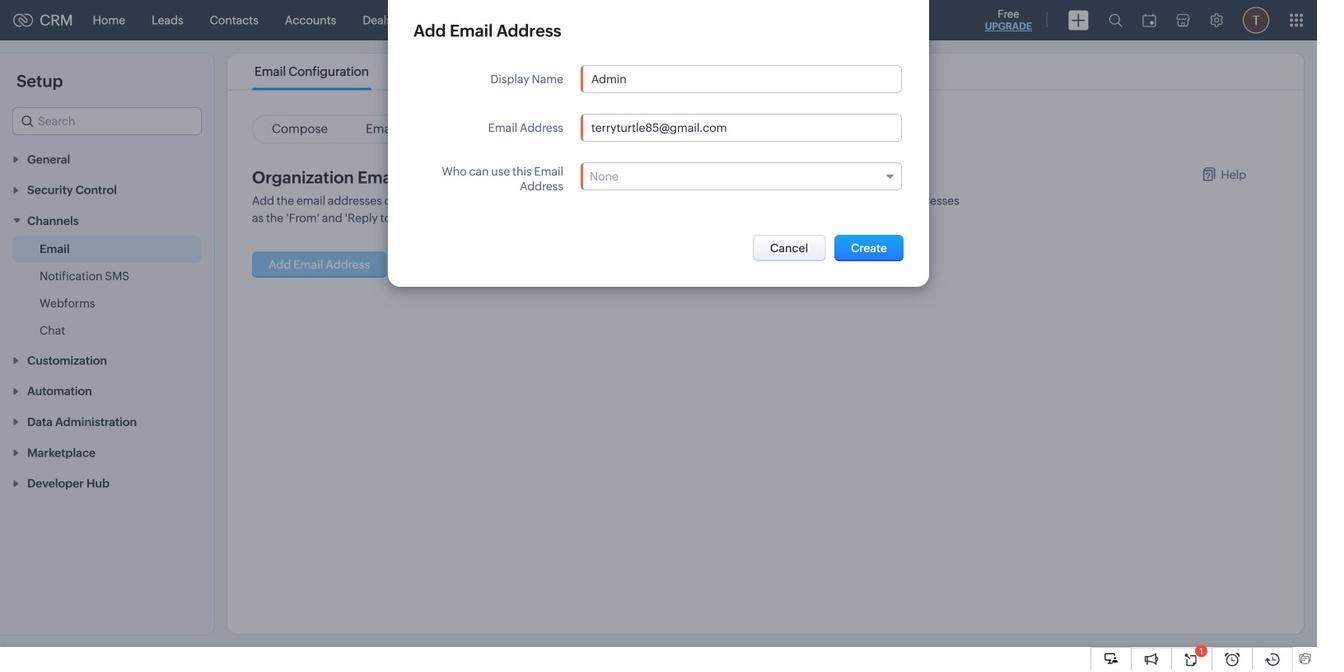 Task type: locate. For each thing, give the bounding box(es) containing it.
search element
[[1099, 0, 1133, 40]]

list
[[240, 54, 650, 89]]

None field
[[581, 162, 902, 190]]

region
[[0, 236, 214, 345]]

create menu image
[[1069, 10, 1090, 30]]

profile image
[[1244, 7, 1270, 33]]

logo image
[[13, 14, 33, 27]]

None text field
[[582, 115, 902, 141]]

None text field
[[582, 66, 902, 92]]

calendar image
[[1143, 14, 1157, 27]]



Task type: vqa. For each thing, say whether or not it's contained in the screenshot.
field
yes



Task type: describe. For each thing, give the bounding box(es) containing it.
create menu element
[[1059, 0, 1099, 40]]

search image
[[1109, 13, 1123, 27]]

profile element
[[1234, 0, 1280, 40]]



